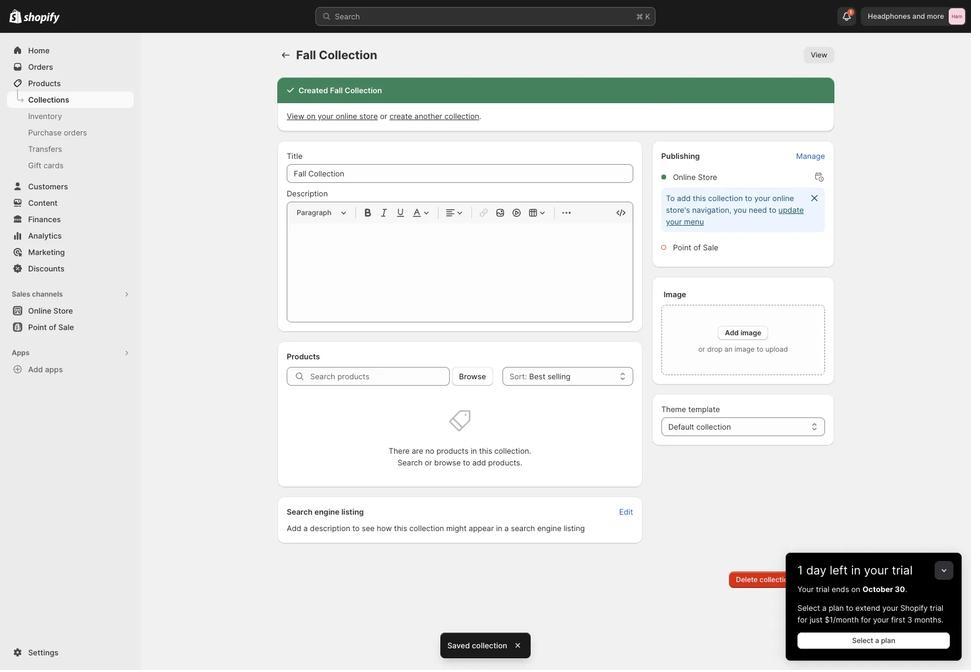 Task type: locate. For each thing, give the bounding box(es) containing it.
or right store
[[380, 111, 387, 121]]

1 horizontal spatial for
[[861, 615, 871, 625]]

add inside there are no products in this collection. search or browse to add products.
[[472, 458, 486, 467]]

sale down menu
[[703, 243, 718, 252]]

1 vertical spatial 1
[[798, 564, 803, 578]]

for down extend
[[861, 615, 871, 625]]

update your menu link
[[666, 205, 804, 226]]

in right products at the left of the page
[[471, 446, 477, 456]]

0 vertical spatial or
[[380, 111, 387, 121]]

0 vertical spatial engine
[[314, 507, 340, 517]]

in right "left"
[[851, 564, 861, 578]]

image up or drop an image to upload
[[741, 328, 761, 337]]

on right ends
[[851, 585, 860, 594]]

trial inside select a plan to extend your shopify trial for just $1/month for your first 3 months.
[[930, 603, 944, 613]]

0 horizontal spatial listing
[[341, 507, 364, 517]]

2 vertical spatial search
[[287, 507, 313, 517]]

orders
[[28, 62, 53, 72]]

apps
[[12, 348, 29, 357]]

trial up 30
[[892, 564, 913, 578]]

online down the publishing
[[673, 172, 696, 182]]

products
[[28, 79, 61, 88], [287, 352, 320, 361]]

1 horizontal spatial add
[[677, 194, 691, 203]]

need
[[749, 205, 767, 215]]

1 left 'headphones'
[[850, 9, 852, 15]]

products
[[437, 446, 469, 456]]

to
[[745, 194, 752, 203], [769, 205, 776, 215], [757, 345, 763, 354], [463, 458, 470, 467], [352, 524, 360, 533], [846, 603, 853, 613]]

2 horizontal spatial search
[[398, 458, 423, 467]]

no products image
[[448, 409, 472, 433]]

1 vertical spatial select
[[852, 636, 873, 645]]

0 horizontal spatial on
[[307, 111, 316, 121]]

1 vertical spatial plan
[[881, 636, 895, 645]]

or down the "no"
[[425, 458, 432, 467]]

a up just
[[822, 603, 827, 613]]

point inside "link"
[[28, 323, 47, 332]]

2 horizontal spatial or
[[698, 345, 705, 354]]

search down are
[[398, 458, 423, 467]]

search up fall collection
[[335, 12, 360, 21]]

trial down save
[[816, 585, 830, 594]]

1 vertical spatial add
[[28, 365, 43, 374]]

plan up $1/month
[[829, 603, 844, 613]]

store
[[698, 172, 717, 182], [53, 306, 73, 316]]

your
[[318, 111, 334, 121], [754, 194, 770, 203], [666, 217, 682, 226], [864, 564, 889, 578], [882, 603, 898, 613], [873, 615, 889, 625]]

october
[[863, 585, 893, 594]]

collection inside button
[[760, 575, 792, 584]]

in
[[471, 446, 477, 456], [496, 524, 502, 533], [851, 564, 861, 578]]

ends
[[832, 585, 849, 594]]

1 horizontal spatial view
[[811, 50, 827, 59]]

online store
[[673, 172, 717, 182], [28, 306, 73, 316]]

0 vertical spatial 1
[[850, 9, 852, 15]]

0 horizontal spatial search
[[287, 507, 313, 517]]

home link
[[7, 42, 134, 59]]

add apps button
[[7, 361, 134, 378]]

fall right created
[[330, 86, 343, 95]]

in inside dropdown button
[[851, 564, 861, 578]]

upload
[[765, 345, 788, 354]]

0 vertical spatial add
[[725, 328, 739, 337]]

0 horizontal spatial select
[[798, 603, 820, 613]]

of down menu
[[694, 243, 701, 252]]

more
[[927, 12, 944, 21]]

store down sales channels button
[[53, 306, 73, 316]]

add up store's
[[677, 194, 691, 203]]

1 horizontal spatial point
[[673, 243, 691, 252]]

1 vertical spatial fall
[[330, 86, 343, 95]]

1 horizontal spatial 1
[[850, 9, 852, 15]]

select for select a plan
[[852, 636, 873, 645]]

analytics link
[[7, 228, 134, 244]]

shopify
[[900, 603, 928, 613]]

engine
[[314, 507, 340, 517], [537, 524, 562, 533]]

1 horizontal spatial select
[[852, 636, 873, 645]]

online store down channels
[[28, 306, 73, 316]]

might
[[446, 524, 467, 533]]

listing right search
[[564, 524, 585, 533]]

1 horizontal spatial engine
[[537, 524, 562, 533]]

1 for 1 day left in your trial
[[798, 564, 803, 578]]

1 vertical spatial online
[[28, 306, 51, 316]]

search
[[511, 524, 535, 533]]

add down "search engine listing"
[[287, 524, 301, 533]]

online
[[673, 172, 696, 182], [28, 306, 51, 316]]

online store down the publishing
[[673, 172, 717, 182]]

your down store's
[[666, 217, 682, 226]]

products.
[[488, 458, 522, 467]]

0 horizontal spatial in
[[471, 446, 477, 456]]

extend
[[855, 603, 880, 613]]

months.
[[915, 615, 944, 625]]

a left description
[[304, 524, 308, 533]]

in right appear
[[496, 524, 502, 533]]

select down select a plan to extend your shopify trial for just $1/month for your first 3 months.
[[852, 636, 873, 645]]

2 vertical spatial trial
[[930, 603, 944, 613]]

add for add a description to see how this collection might appear in a search engine listing
[[287, 524, 301, 533]]

1 horizontal spatial add
[[287, 524, 301, 533]]

1 inside 1 dropdown button
[[850, 9, 852, 15]]

a down select a plan to extend your shopify trial for just $1/month for your first 3 months.
[[875, 636, 879, 645]]

engine up description
[[314, 507, 340, 517]]

point up apps
[[28, 323, 47, 332]]

0 horizontal spatial this
[[394, 524, 407, 533]]

0 horizontal spatial online store
[[28, 306, 73, 316]]

collection up the created fall collection
[[319, 48, 377, 62]]

1 horizontal spatial online
[[673, 172, 696, 182]]

select
[[798, 603, 820, 613], [852, 636, 873, 645]]

to left upload
[[757, 345, 763, 354]]

shopify image
[[9, 9, 22, 23], [24, 12, 60, 24]]

0 vertical spatial select
[[798, 603, 820, 613]]

no
[[425, 446, 434, 456]]

add a description to see how this collection might appear in a search engine listing
[[287, 524, 585, 533]]

created
[[298, 86, 328, 95]]

0 horizontal spatial point
[[28, 323, 47, 332]]

see
[[362, 524, 375, 533]]

0 vertical spatial fall
[[296, 48, 316, 62]]

1 inside 1 day left in your trial dropdown button
[[798, 564, 803, 578]]

add for add apps
[[28, 365, 43, 374]]

sale inside "link"
[[58, 323, 74, 332]]

0 horizontal spatial add
[[28, 365, 43, 374]]

theme
[[661, 405, 686, 414]]

select up just
[[798, 603, 820, 613]]

1 vertical spatial add
[[472, 458, 486, 467]]

point of sale down menu
[[673, 243, 718, 252]]

1 left the day
[[798, 564, 803, 578]]

online down sales channels
[[28, 306, 51, 316]]

add up an
[[725, 328, 739, 337]]

1 vertical spatial trial
[[816, 585, 830, 594]]

1 horizontal spatial listing
[[564, 524, 585, 533]]

discounts
[[28, 264, 64, 273]]

0 horizontal spatial sale
[[58, 323, 74, 332]]

add inside button
[[28, 365, 43, 374]]

1 vertical spatial sale
[[58, 323, 74, 332]]

day
[[806, 564, 826, 578]]

plan
[[829, 603, 844, 613], [881, 636, 895, 645]]

0 vertical spatial store
[[698, 172, 717, 182]]

to up $1/month
[[846, 603, 853, 613]]

to down products at the left of the page
[[463, 458, 470, 467]]

search
[[335, 12, 360, 21], [398, 458, 423, 467], [287, 507, 313, 517]]

a inside select a plan to extend your shopify trial for just $1/month for your first 3 months.
[[822, 603, 827, 613]]

select inside select a plan to extend your shopify trial for just $1/month for your first 3 months.
[[798, 603, 820, 613]]

1 vertical spatial image
[[735, 345, 755, 354]]

1 horizontal spatial store
[[698, 172, 717, 182]]

1 for 1
[[850, 9, 852, 15]]

or left drop in the right bottom of the page
[[698, 345, 705, 354]]

there are no products in this collection. search or browse to add products.
[[389, 446, 531, 467]]

0 horizontal spatial for
[[798, 615, 808, 625]]

online left store
[[336, 111, 357, 121]]

0 horizontal spatial view
[[287, 111, 304, 121]]

sale down online store button
[[58, 323, 74, 332]]

your up need
[[754, 194, 770, 203]]

add for add image
[[725, 328, 739, 337]]

or inside there are no products in this collection. search or browse to add products.
[[425, 458, 432, 467]]

best
[[529, 372, 545, 381]]

0 horizontal spatial point of sale
[[28, 323, 74, 332]]

apps
[[45, 365, 63, 374]]

your
[[798, 585, 814, 594]]

store inside button
[[53, 306, 73, 316]]

this up products.
[[479, 446, 492, 456]]

1 vertical spatial .
[[905, 585, 907, 594]]

status
[[661, 188, 825, 232]]

2 horizontal spatial this
[[693, 194, 706, 203]]

apps button
[[7, 345, 134, 361]]

0 horizontal spatial plan
[[829, 603, 844, 613]]

search for search engine listing
[[287, 507, 313, 517]]

default collection
[[668, 422, 731, 432]]

saved collection
[[447, 641, 507, 650]]

1 horizontal spatial on
[[851, 585, 860, 594]]

1 horizontal spatial of
[[694, 243, 701, 252]]

1 horizontal spatial online store
[[673, 172, 717, 182]]

0 vertical spatial search
[[335, 12, 360, 21]]

. right 'another'
[[479, 111, 481, 121]]

1 horizontal spatial search
[[335, 12, 360, 21]]

0 vertical spatial trial
[[892, 564, 913, 578]]

1 vertical spatial online store
[[28, 306, 73, 316]]

plan inside select a plan to extend your shopify trial for just $1/month for your first 3 months.
[[829, 603, 844, 613]]

1 vertical spatial or
[[698, 345, 705, 354]]

collection inside to add this collection to your online store's navigation, you need to
[[708, 194, 743, 203]]

customers link
[[7, 178, 134, 195]]

1 vertical spatial search
[[398, 458, 423, 467]]

collections
[[28, 95, 69, 104]]

1 vertical spatial view
[[287, 111, 304, 121]]

online up "update"
[[773, 194, 794, 203]]

1 horizontal spatial online
[[773, 194, 794, 203]]

plan down the first
[[881, 636, 895, 645]]

this up the navigation,
[[693, 194, 706, 203]]

finances
[[28, 215, 61, 224]]

this inside there are no products in this collection. search or browse to add products.
[[479, 446, 492, 456]]

⌘ k
[[636, 12, 650, 21]]

1 for from the left
[[798, 615, 808, 625]]

collection
[[319, 48, 377, 62], [345, 86, 382, 95]]

of down online store link
[[49, 323, 56, 332]]

1 horizontal spatial .
[[905, 585, 907, 594]]

image right an
[[735, 345, 755, 354]]

sale
[[703, 243, 718, 252], [58, 323, 74, 332]]

1 vertical spatial point
[[28, 323, 47, 332]]

2 vertical spatial or
[[425, 458, 432, 467]]

0 horizontal spatial store
[[53, 306, 73, 316]]

listing up see
[[341, 507, 364, 517]]

a
[[304, 524, 308, 533], [504, 524, 509, 533], [822, 603, 827, 613], [875, 636, 879, 645]]

browse
[[459, 372, 486, 381]]

1 vertical spatial in
[[496, 524, 502, 533]]

select for select a plan to extend your shopify trial for just $1/month for your first 3 months.
[[798, 603, 820, 613]]

online
[[336, 111, 357, 121], [773, 194, 794, 203]]

edit button
[[612, 504, 640, 520]]

point of sale down online store link
[[28, 323, 74, 332]]

collection up the navigation,
[[708, 194, 743, 203]]

your inside dropdown button
[[864, 564, 889, 578]]

0 vertical spatial in
[[471, 446, 477, 456]]

1 vertical spatial online
[[773, 194, 794, 203]]

add left apps
[[28, 365, 43, 374]]

2 horizontal spatial trial
[[930, 603, 944, 613]]

0 vertical spatial this
[[693, 194, 706, 203]]

0 horizontal spatial online
[[336, 111, 357, 121]]

1 vertical spatial on
[[851, 585, 860, 594]]

trial up months.
[[930, 603, 944, 613]]

sales channels
[[12, 290, 63, 298]]

point of sale
[[673, 243, 718, 252], [28, 323, 74, 332]]

theme template
[[661, 405, 720, 414]]

Search products text field
[[310, 367, 450, 386]]

a for add a description to see how this collection might appear in a search engine listing
[[304, 524, 308, 533]]

or
[[380, 111, 387, 121], [698, 345, 705, 354], [425, 458, 432, 467]]

content
[[28, 198, 58, 208]]

collection right the delete
[[760, 575, 792, 584]]

1 horizontal spatial this
[[479, 446, 492, 456]]

1 horizontal spatial plan
[[881, 636, 895, 645]]

for left just
[[798, 615, 808, 625]]

sales channels button
[[7, 286, 134, 303]]

0 horizontal spatial of
[[49, 323, 56, 332]]

create another collection link
[[389, 111, 479, 121]]

this right how
[[394, 524, 407, 533]]

2 vertical spatial this
[[394, 524, 407, 533]]

1
[[850, 9, 852, 15], [798, 564, 803, 578]]

0 vertical spatial plan
[[829, 603, 844, 613]]

0 vertical spatial image
[[741, 328, 761, 337]]

online inside to add this collection to your online store's navigation, you need to
[[773, 194, 794, 203]]

add
[[677, 194, 691, 203], [472, 458, 486, 467]]

1 horizontal spatial trial
[[892, 564, 913, 578]]

fall up created
[[296, 48, 316, 62]]

1 horizontal spatial or
[[425, 458, 432, 467]]

0 horizontal spatial 1
[[798, 564, 803, 578]]

select inside select a plan link
[[852, 636, 873, 645]]

0 vertical spatial collection
[[319, 48, 377, 62]]

collection right 'another'
[[445, 111, 479, 121]]

0 vertical spatial of
[[694, 243, 701, 252]]

add left products.
[[472, 458, 486, 467]]

store up the navigation,
[[698, 172, 717, 182]]

your up the first
[[882, 603, 898, 613]]

channels
[[32, 290, 63, 298]]

0 horizontal spatial add
[[472, 458, 486, 467]]

0 vertical spatial products
[[28, 79, 61, 88]]

point of sale button
[[0, 319, 141, 335]]

your up the october
[[864, 564, 889, 578]]

0 vertical spatial sale
[[703, 243, 718, 252]]

engine right search
[[537, 524, 562, 533]]

1 vertical spatial point of sale
[[28, 323, 74, 332]]

paragraph
[[297, 208, 331, 217]]

2 horizontal spatial add
[[725, 328, 739, 337]]

search for search
[[335, 12, 360, 21]]

point down menu
[[673, 243, 691, 252]]

your inside update your menu
[[666, 217, 682, 226]]

manage button
[[789, 148, 832, 164]]

1 vertical spatial listing
[[564, 524, 585, 533]]

a left search
[[504, 524, 509, 533]]

search up description
[[287, 507, 313, 517]]

. up shopify
[[905, 585, 907, 594]]

create
[[389, 111, 412, 121]]

0 horizontal spatial online
[[28, 306, 51, 316]]

1 horizontal spatial products
[[287, 352, 320, 361]]

collection up store
[[345, 86, 382, 95]]

to
[[666, 194, 675, 203]]

on down created
[[307, 111, 316, 121]]

2 horizontal spatial in
[[851, 564, 861, 578]]



Task type: vqa. For each thing, say whether or not it's contained in the screenshot.
'Default Collection'
yes



Task type: describe. For each thing, give the bounding box(es) containing it.
1 day left in your trial
[[798, 564, 913, 578]]

delete collection
[[736, 575, 792, 584]]

gift cards
[[28, 161, 64, 170]]

to up you
[[745, 194, 752, 203]]

first
[[891, 615, 905, 625]]

cards
[[44, 161, 64, 170]]

select a plan link
[[798, 633, 950, 649]]

on inside 1 day left in your trial element
[[851, 585, 860, 594]]

title
[[287, 151, 303, 161]]

your inside to add this collection to your online store's navigation, you need to
[[754, 194, 770, 203]]

created fall collection
[[298, 86, 382, 95]]

0 horizontal spatial or
[[380, 111, 387, 121]]

another
[[414, 111, 442, 121]]

0 horizontal spatial fall
[[296, 48, 316, 62]]

3
[[908, 615, 912, 625]]

in inside there are no products in this collection. search or browse to add products.
[[471, 446, 477, 456]]

paragraph button
[[292, 206, 351, 220]]

transfers link
[[7, 141, 134, 157]]

0 vertical spatial point
[[673, 243, 691, 252]]

update your menu
[[666, 205, 804, 226]]

0 horizontal spatial engine
[[314, 507, 340, 517]]

online store button
[[0, 303, 141, 319]]

navigation,
[[692, 205, 732, 215]]

to left see
[[352, 524, 360, 533]]

0 vertical spatial online
[[673, 172, 696, 182]]

collection.
[[494, 446, 531, 456]]

view link
[[804, 47, 834, 63]]

just
[[810, 615, 823, 625]]

1 horizontal spatial in
[[496, 524, 502, 533]]

point of sale link
[[7, 319, 134, 335]]

your left the first
[[873, 615, 889, 625]]

online store inside button
[[28, 306, 73, 316]]

menu
[[684, 217, 704, 226]]

update
[[779, 205, 804, 215]]

save button
[[804, 572, 834, 588]]

Title text field
[[287, 164, 633, 183]]

home
[[28, 46, 50, 55]]

orders
[[64, 128, 87, 137]]

of inside point of sale "link"
[[49, 323, 56, 332]]

status containing to add this collection to your online store's navigation, you need to
[[661, 188, 825, 232]]

online inside button
[[28, 306, 51, 316]]

marketing
[[28, 247, 65, 257]]

0 vertical spatial listing
[[341, 507, 364, 517]]

your down created
[[318, 111, 334, 121]]

store's
[[666, 205, 690, 215]]

purchase orders
[[28, 128, 87, 137]]

headphones and more
[[868, 12, 944, 21]]

1 vertical spatial collection
[[345, 86, 382, 95]]

point of sale inside "link"
[[28, 323, 74, 332]]

settings link
[[7, 644, 134, 661]]

gift
[[28, 161, 41, 170]]

to inside select a plan to extend your shopify trial for just $1/month for your first 3 months.
[[846, 603, 853, 613]]

gift cards link
[[7, 157, 134, 174]]

delete collection button
[[729, 572, 799, 588]]

sort:
[[510, 372, 527, 381]]

saved
[[447, 641, 470, 650]]

2 for from the left
[[861, 615, 871, 625]]

your trial ends on october 30 .
[[798, 585, 907, 594]]

search inside there are no products in this collection. search or browse to add products.
[[398, 458, 423, 467]]

there
[[389, 446, 410, 456]]

selling
[[548, 372, 571, 381]]

a for select a plan
[[875, 636, 879, 645]]

purchase orders link
[[7, 124, 134, 141]]

description
[[310, 524, 350, 533]]

view on your online store or create another collection .
[[287, 111, 481, 121]]

0 vertical spatial online store
[[673, 172, 717, 182]]

products link
[[7, 75, 134, 91]]

manage
[[796, 151, 825, 161]]

collections link
[[7, 91, 134, 108]]

publishing
[[661, 151, 700, 161]]

collection right saved
[[472, 641, 507, 650]]

1 day left in your trial element
[[786, 584, 962, 661]]

browse
[[434, 458, 461, 467]]

trial inside dropdown button
[[892, 564, 913, 578]]

you
[[734, 205, 747, 215]]

1 horizontal spatial sale
[[703, 243, 718, 252]]

30
[[895, 585, 905, 594]]

1 day left in your trial button
[[786, 553, 962, 578]]

1 vertical spatial products
[[287, 352, 320, 361]]

inventory link
[[7, 108, 134, 124]]

add apps
[[28, 365, 63, 374]]

0 vertical spatial .
[[479, 111, 481, 121]]

sort: best selling
[[510, 372, 571, 381]]

this inside to add this collection to your online store's navigation, you need to
[[693, 194, 706, 203]]

to right need
[[769, 205, 776, 215]]

plan for select a plan
[[881, 636, 895, 645]]

drop
[[707, 345, 723, 354]]

collection down template
[[696, 422, 731, 432]]

template
[[688, 405, 720, 414]]

plan for select a plan to extend your shopify trial for just $1/month for your first 3 months.
[[829, 603, 844, 613]]

to inside there are no products in this collection. search or browse to add products.
[[463, 458, 470, 467]]

1 horizontal spatial shopify image
[[24, 12, 60, 24]]

select a plan
[[852, 636, 895, 645]]

settings
[[28, 648, 58, 657]]

are
[[412, 446, 423, 456]]

or drop an image to upload
[[698, 345, 788, 354]]

0 horizontal spatial shopify image
[[9, 9, 22, 23]]

k
[[645, 12, 650, 21]]

1 button
[[837, 7, 856, 26]]

image
[[664, 290, 686, 299]]

add inside to add this collection to your online store's navigation, you need to
[[677, 194, 691, 203]]

orders link
[[7, 59, 134, 75]]

$1/month
[[825, 615, 859, 625]]

online store link
[[7, 303, 134, 319]]

a for select a plan to extend your shopify trial for just $1/month for your first 3 months.
[[822, 603, 827, 613]]

inventory
[[28, 111, 62, 121]]

view for view on your online store or create another collection .
[[287, 111, 304, 121]]

transfers
[[28, 144, 62, 154]]

store
[[359, 111, 378, 121]]

0 vertical spatial on
[[307, 111, 316, 121]]

add image
[[725, 328, 761, 337]]

. inside 1 day left in your trial element
[[905, 585, 907, 594]]

and
[[913, 12, 925, 21]]

view for view
[[811, 50, 827, 59]]

1 horizontal spatial point of sale
[[673, 243, 718, 252]]

sales
[[12, 290, 30, 298]]

0 horizontal spatial products
[[28, 79, 61, 88]]

collection left might
[[409, 524, 444, 533]]

headphones and more image
[[949, 8, 965, 25]]

search engine listing
[[287, 507, 364, 517]]

save
[[811, 575, 827, 584]]



